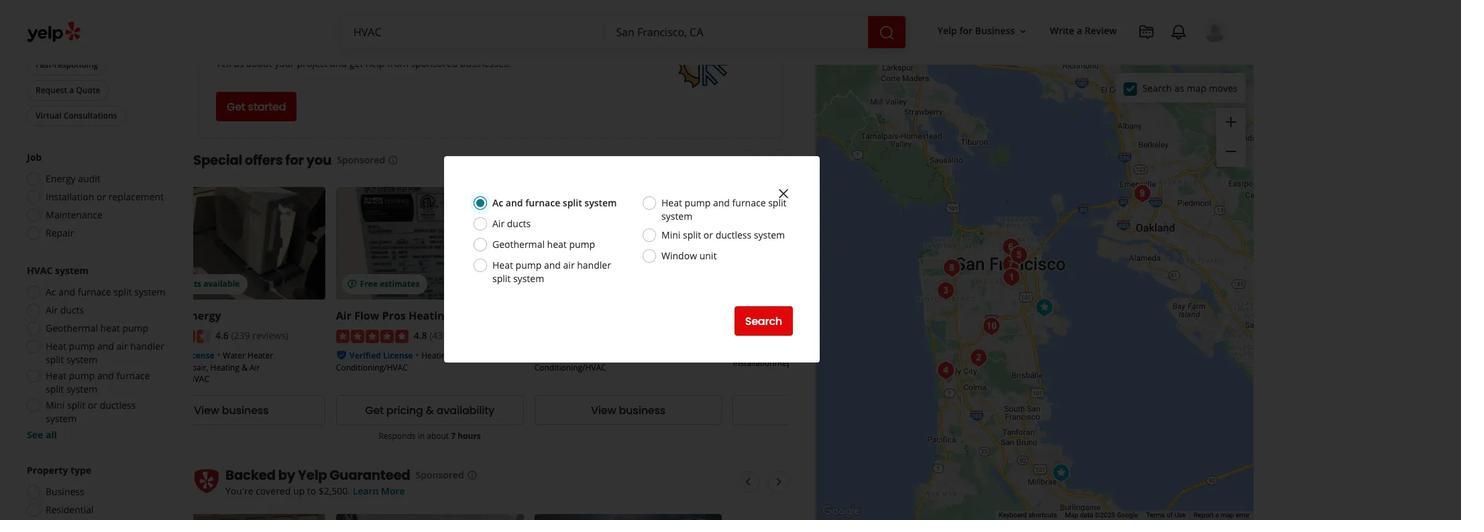 Task type: describe. For each thing, give the bounding box(es) containing it.
1 view business link from the left
[[138, 396, 325, 426]]

16 chevron down v2 image
[[1018, 26, 1029, 37]]

2 horizontal spatial free
[[757, 278, 775, 290]]

1 view business from the left
[[194, 403, 269, 419]]

search for search as map moves
[[1143, 82, 1172, 94]]

hvac inside united hvac service no reviews heating & air conditioning/hvac, water heater installation/repair
[[776, 309, 806, 323]]

map
[[1065, 512, 1079, 519]]

installation/repair,
[[138, 363, 208, 374]]

united hvac service no reviews heating & air conditioning/hvac, water heater installation/repair
[[733, 309, 911, 369]]

all
[[46, 429, 57, 442]]

projects image
[[1139, 24, 1155, 40]]

business inside button
[[975, 24, 1015, 37]]

open
[[36, 34, 57, 45]]

get for get pricing & availability
[[365, 403, 384, 419]]

heater inside water heater installation/repair, heating & air conditioning/hvac
[[248, 351, 273, 362]]

audit
[[78, 173, 100, 185]]

get
[[349, 57, 363, 70]]

4.6 (239 reviews)
[[215, 329, 288, 342]]

estimates inside the free price estimates from local hvac contractors tell us about your project and get help from sponsored businesses.
[[284, 14, 351, 33]]

get pricing & availability button
[[336, 396, 524, 426]]

installation or replacement
[[46, 191, 164, 204]]

search for search
[[745, 314, 782, 329]]

& inside united hvac service no reviews heating & air conditioning/hvac, water heater installation/repair
[[764, 346, 770, 358]]

ac and furnace split system inside search dialog
[[493, 197, 617, 209]]

air inside united hvac service no reviews heating & air conditioning/hvac, water heater installation/repair
[[772, 346, 783, 358]]

to
[[307, 485, 316, 498]]

for inside button
[[960, 24, 973, 37]]

ducts inside search dialog
[[507, 217, 531, 230]]

1 horizontal spatial estimates
[[380, 278, 420, 290]]

report a map error
[[1194, 512, 1250, 519]]

4.6 star rating image
[[138, 330, 210, 344]]

& inside water heater installation/repair, heating & air conditioning/hvac
[[242, 363, 248, 374]]

responds
[[379, 431, 416, 442]]

yelp for business
[[938, 24, 1015, 37]]

heat pump and furnace split system inside search dialog
[[662, 197, 787, 223]]

data
[[1080, 512, 1093, 519]]

responds in about 7 hours
[[379, 431, 481, 442]]

window unit
[[662, 250, 717, 262]]

4.6
[[215, 329, 229, 342]]

offers
[[245, 151, 283, 170]]

open now
[[36, 34, 77, 45]]

fast-responding
[[36, 59, 98, 71]]

1 horizontal spatial conditioning/hvac
[[336, 363, 408, 374]]

see all button
[[27, 429, 57, 442]]

terms of use link
[[1146, 512, 1186, 519]]

unit
[[700, 250, 717, 262]]

maintenance
[[46, 209, 103, 222]]

fast-responding button
[[27, 55, 107, 75]]

available
[[203, 278, 240, 290]]

nur hvac image
[[1142, 512, 1169, 521]]

map for error
[[1221, 512, 1234, 519]]

close image
[[776, 186, 792, 202]]

comfort energy link
[[138, 309, 221, 323]]

write a review link
[[1045, 19, 1123, 43]]

water inside united hvac service no reviews heating & air conditioning/hvac, water heater installation/repair
[[861, 346, 883, 358]]

water inside water heater installation/repair, heating & air conditioning/hvac
[[223, 351, 246, 362]]

replacement
[[109, 191, 164, 204]]

keyboard shortcuts button
[[999, 511, 1057, 521]]

user actions element
[[927, 17, 1246, 99]]

©2023
[[1095, 512, 1115, 519]]

flow
[[354, 309, 379, 323]]

reviews
[[746, 329, 776, 341]]

2 verified license from the left
[[349, 351, 413, 362]]

& inside button
[[426, 403, 434, 419]]

started
[[248, 99, 286, 114]]

hvac inside option group
[[27, 265, 53, 277]]

get started button
[[216, 92, 297, 121]]

up
[[293, 485, 305, 498]]

help
[[366, 57, 385, 70]]

handler inside option group
[[130, 340, 164, 353]]

dennis's heating & cooling image
[[1031, 294, 1058, 321]]

handler inside search dialog
[[577, 259, 611, 272]]

next hvac & appliance repair image
[[1005, 242, 1032, 269]]

conditioning
[[496, 309, 565, 323]]

covered
[[256, 485, 291, 498]]

write a review
[[1050, 24, 1117, 37]]

search button
[[735, 307, 793, 336]]

heat pump and furnace split system inside option group
[[46, 370, 150, 396]]

2 16 free estimates v2 image from the left
[[545, 279, 556, 290]]

you
[[306, 151, 332, 170]]

next image
[[771, 475, 787, 491]]

pros
[[382, 309, 406, 323]]

united hvac service link
[[733, 309, 851, 323]]

discounts available link
[[138, 187, 325, 300]]

responding
[[54, 59, 98, 71]]

google image
[[819, 503, 864, 521]]

learn
[[353, 485, 379, 498]]

business inside option group
[[46, 486, 84, 499]]

more
[[381, 485, 405, 498]]

hours
[[458, 431, 481, 442]]

sponsored
[[411, 57, 458, 70]]

project
[[297, 57, 328, 70]]

report
[[1194, 512, 1214, 519]]

backed
[[225, 467, 276, 485]]

window
[[662, 250, 697, 262]]

yelp guaranteed
[[52, 8, 117, 19]]

sponsored for special offers for you
[[337, 154, 385, 166]]

comfort
[[138, 309, 182, 323]]

2 business from the left
[[619, 403, 666, 419]]

virtual consultations button
[[27, 106, 126, 126]]

geothermal inside option group
[[46, 322, 98, 335]]

2 verified from the left
[[349, 351, 381, 362]]

zoom out image
[[1223, 144, 1239, 160]]

write
[[1050, 24, 1075, 37]]

2 vertical spatial or
[[88, 400, 97, 412]]

open now button
[[27, 30, 85, 50]]

you're covered up to $2,500. learn more
[[225, 485, 405, 498]]

virtual
[[36, 110, 61, 122]]

previous image
[[740, 152, 756, 168]]

terms of use
[[1146, 512, 1186, 519]]

air flow pros heating and air conditioning link
[[336, 309, 565, 323]]

2 view business link from the left
[[535, 396, 722, 426]]

ac inside option group
[[46, 286, 56, 299]]

about inside the free price estimates from local hvac contractors tell us about your project and get help from sponsored businesses.
[[246, 57, 272, 70]]

next image
[[771, 152, 787, 168]]

air inside option group
[[46, 304, 58, 317]]

free price estimates from local hvac contractors tell us about your project and get help from sponsored businesses.
[[216, 14, 511, 70]]

or inside search dialog
[[704, 229, 713, 242]]

a for write
[[1077, 24, 1083, 37]]

ortiz heating & air conditioning image
[[1048, 460, 1075, 487]]

16 verified v2 image
[[336, 350, 347, 361]]

businesses.
[[460, 57, 511, 70]]

air ducts inside option group
[[46, 304, 84, 317]]

mini split or ductless system inside search dialog
[[662, 229, 785, 242]]

$2,500.
[[319, 485, 350, 498]]

geothermal heat pump inside search dialog
[[493, 238, 595, 251]]

get started
[[227, 99, 286, 114]]

free estimates link for united hvac service
[[733, 187, 921, 300]]

zoom in image
[[1223, 114, 1239, 130]]

free estimates link for air flow pros heating and air conditioning
[[336, 187, 524, 300]]

service
[[809, 309, 851, 323]]

2 free estimates from the left
[[757, 278, 817, 290]]

job
[[27, 151, 42, 164]]

heating inside united hvac service no reviews heating & air conditioning/hvac, water heater installation/repair
[[733, 346, 762, 358]]

2 view business from the left
[[591, 403, 666, 419]]

installation
[[46, 191, 94, 204]]

learn more link
[[353, 485, 405, 498]]

moves
[[1209, 82, 1238, 94]]

consultations
[[64, 110, 117, 122]]

repair
[[46, 227, 74, 240]]

san francisco heating and cooling image
[[965, 345, 992, 371]]

in
[[418, 431, 425, 442]]

1 horizontal spatial free
[[360, 278, 378, 290]]

mini inside search dialog
[[662, 229, 681, 242]]

air flow pros heating and air conditioning image
[[998, 264, 1025, 291]]



Task type: vqa. For each thing, say whether or not it's contained in the screenshot.
text field
no



Task type: locate. For each thing, give the bounding box(es) containing it.
and
[[453, 309, 475, 323]]

2 verified license button from the left
[[349, 349, 413, 362]]

search dialog
[[0, 0, 1461, 521]]

tell
[[216, 57, 231, 70]]

energy up 4.6
[[185, 309, 221, 323]]

energy audit
[[46, 173, 100, 185]]

breathable image
[[997, 234, 1024, 261]]

yelp for business button
[[932, 19, 1034, 43]]

0 vertical spatial air ducts
[[493, 217, 531, 230]]

1 horizontal spatial view business link
[[535, 396, 722, 426]]

1 verified license button from the left
[[151, 349, 215, 362]]

mini split or ductless system inside option group
[[46, 400, 136, 426]]

hvac system
[[27, 265, 89, 277]]

now
[[59, 34, 77, 45]]

0 horizontal spatial energy
[[46, 173, 76, 185]]

shortcuts
[[1029, 512, 1057, 519]]

0 horizontal spatial ac
[[46, 286, 56, 299]]

or up unit
[[704, 229, 713, 242]]

hvac right united
[[776, 309, 806, 323]]

use
[[1175, 512, 1186, 519]]

building efficiency image
[[938, 255, 965, 281]]

yelp right search icon
[[938, 24, 957, 37]]

2 free estimates link from the left
[[733, 187, 921, 300]]

about right us
[[246, 57, 272, 70]]

ac and furnace split system inside option group
[[46, 286, 165, 299]]

air inside search dialog
[[563, 259, 575, 272]]

yelp guaranteed button
[[27, 3, 125, 24]]

search
[[1143, 82, 1172, 94], [745, 314, 782, 329]]

1 horizontal spatial verified license button
[[349, 349, 413, 362]]

1 verified license from the left
[[151, 351, 215, 362]]

special offers for you
[[193, 151, 332, 170]]

1 horizontal spatial ac and furnace split system
[[493, 197, 617, 209]]

1 horizontal spatial air
[[563, 259, 575, 272]]

1 vertical spatial handler
[[130, 340, 164, 353]]

ocean air heating image
[[932, 277, 959, 304]]

0 vertical spatial heat
[[547, 238, 567, 251]]

heat inside search dialog
[[547, 238, 567, 251]]

for
[[960, 24, 973, 37], [285, 151, 304, 170]]

0 vertical spatial from
[[353, 14, 386, 33]]

by
[[278, 467, 295, 485]]

air flow pros heating and air conditioning image
[[998, 264, 1025, 291]]

conditioning/hvac down 4.8 star rating image
[[336, 363, 408, 374]]

0 vertical spatial yelp
[[52, 8, 68, 19]]

local
[[388, 14, 421, 33]]

0 horizontal spatial handler
[[130, 340, 164, 353]]

ductless inside search dialog
[[716, 229, 752, 242]]

about left 7
[[427, 431, 449, 442]]

search image
[[879, 25, 895, 41]]

sponsored for backed by yelp guaranteed
[[416, 469, 464, 482]]

1 vertical spatial yelp
[[938, 24, 957, 37]]

or
[[97, 191, 106, 204], [704, 229, 713, 242], [88, 400, 97, 412]]

1 free estimates link from the left
[[336, 187, 524, 300]]

virtual consultations
[[36, 110, 117, 122]]

a right write at top
[[1077, 24, 1083, 37]]

1 vertical spatial option group
[[23, 265, 166, 442]]

water right conditioning/hvac,
[[861, 346, 883, 358]]

property
[[27, 465, 68, 477]]

mini split or ductless system up unit
[[662, 229, 785, 242]]

handler
[[577, 259, 611, 272], [130, 340, 164, 353]]

ac
[[493, 197, 503, 209], [46, 286, 56, 299]]

2 horizontal spatial hvac
[[776, 309, 806, 323]]

as
[[1175, 82, 1185, 94]]

conditioning/hvac inside water heater installation/repair, heating & air conditioning/hvac
[[138, 374, 209, 385]]

us
[[234, 57, 244, 70]]

reviews) right (239
[[252, 329, 288, 342]]

get inside button
[[365, 403, 384, 419]]

yelp up open now
[[52, 8, 68, 19]]

0 vertical spatial ac
[[493, 197, 503, 209]]

1 horizontal spatial mini split or ductless system
[[662, 229, 785, 242]]

7
[[451, 431, 456, 442]]

apollo heating & ventilating image
[[978, 313, 1005, 340]]

estimates up project
[[284, 14, 351, 33]]

map left "error"
[[1221, 512, 1234, 519]]

map data ©2023 google
[[1065, 512, 1138, 519]]

heat pump and air handler split system up conditioning
[[493, 259, 611, 285]]

report a map error link
[[1194, 512, 1250, 519]]

2 horizontal spatial estimates
[[777, 278, 817, 290]]

same day air conditioning & heating image
[[997, 251, 1024, 278]]

special
[[193, 151, 242, 170]]

geothermal inside search dialog
[[493, 238, 545, 251]]

estimates up united hvac service link at the right of the page
[[777, 278, 817, 290]]

installation/repair
[[733, 358, 802, 369]]

free up flow
[[360, 278, 378, 290]]

keyboard
[[999, 512, 1027, 519]]

16 info v2 image
[[467, 471, 477, 481]]

2 view from the left
[[591, 403, 616, 419]]

of
[[1167, 512, 1173, 519]]

0 vertical spatial heat pump and furnace split system
[[662, 197, 787, 223]]

0 vertical spatial geothermal heat pump
[[493, 238, 595, 251]]

map for moves
[[1187, 82, 1207, 94]]

2 license from the left
[[383, 351, 413, 362]]

0 horizontal spatial 16 free estimates v2 image
[[347, 279, 358, 290]]

air inside water heater installation/repair, heating & air conditioning/hvac
[[250, 363, 260, 374]]

1 horizontal spatial ductless
[[716, 229, 752, 242]]

ac inside search dialog
[[493, 197, 503, 209]]

2 reviews) from the left
[[451, 329, 487, 342]]

license down 4.8 star rating image
[[383, 351, 413, 362]]

heat pump and furnace split system
[[662, 197, 787, 223], [46, 370, 150, 396]]

a for request
[[69, 85, 74, 96]]

0 horizontal spatial heat pump and air handler split system
[[46, 340, 164, 367]]

search inside button
[[745, 314, 782, 329]]

1 horizontal spatial heat
[[547, 238, 567, 251]]

energy up installation
[[46, 173, 76, 185]]

and inside the free price estimates from local hvac contractors tell us about your project and get help from sponsored businesses.
[[330, 57, 347, 70]]

free
[[216, 14, 245, 33], [360, 278, 378, 290], [757, 278, 775, 290]]

0 horizontal spatial license
[[185, 351, 215, 362]]

0 horizontal spatial free
[[216, 14, 245, 33]]

business up residential
[[46, 486, 84, 499]]

0 horizontal spatial free estimates link
[[336, 187, 524, 300]]

search left as
[[1143, 82, 1172, 94]]

free estimates up pros
[[360, 278, 420, 290]]

0 horizontal spatial business
[[46, 486, 84, 499]]

0 horizontal spatial heat pump and furnace split system
[[46, 370, 150, 396]]

1 vertical spatial map
[[1221, 512, 1234, 519]]

0 horizontal spatial estimates
[[284, 14, 351, 33]]

0 horizontal spatial air ducts
[[46, 304, 84, 317]]

1 option group from the top
[[23, 151, 166, 245]]

get left started
[[227, 99, 245, 114]]

option group containing hvac system
[[23, 265, 166, 442]]

verified license button up the installation/repair,
[[151, 349, 215, 362]]

discounts available
[[162, 278, 240, 290]]

0 horizontal spatial for
[[285, 151, 304, 170]]

heating inside water heater installation/repair, heating & air conditioning/hvac
[[210, 363, 240, 374]]

heat pump and air handler split system inside option group
[[46, 340, 164, 367]]

air
[[563, 259, 575, 272], [116, 340, 128, 353]]

1 vertical spatial business
[[46, 486, 84, 499]]

heat pump and air handler split system inside search dialog
[[493, 259, 611, 285]]

a plus quality hvac image
[[932, 357, 959, 384], [932, 357, 959, 384]]

furnace
[[526, 197, 560, 209], [732, 197, 766, 209], [78, 286, 111, 299], [116, 370, 150, 383]]

1 heating & air conditioning/hvac from the left
[[336, 351, 471, 374]]

a left quote
[[69, 85, 74, 96]]

water down (239
[[223, 351, 246, 362]]

0 vertical spatial ductless
[[716, 229, 752, 242]]

verified license
[[151, 351, 215, 362], [349, 351, 413, 362]]

verified down 4.8 star rating image
[[349, 351, 381, 362]]

mini up "window"
[[662, 229, 681, 242]]

atlas heating image
[[1129, 180, 1156, 207]]

1 horizontal spatial water
[[861, 346, 883, 358]]

1 horizontal spatial heater
[[885, 346, 911, 358]]

map right as
[[1187, 82, 1207, 94]]

comfort energy
[[138, 309, 221, 323]]

1 horizontal spatial 16 free estimates v2 image
[[545, 279, 556, 290]]

type
[[70, 465, 91, 477]]

hvac down repair
[[27, 265, 53, 277]]

free left price
[[216, 14, 245, 33]]

view for first 'view business' link
[[194, 403, 219, 419]]

0 vertical spatial option group
[[23, 151, 166, 245]]

0 horizontal spatial yelp
[[52, 8, 68, 19]]

0 vertical spatial or
[[97, 191, 106, 204]]

0 horizontal spatial heat
[[100, 322, 120, 335]]

ductless inside option group
[[100, 400, 136, 412]]

ac and furnace split system
[[493, 197, 617, 209], [46, 286, 165, 299]]

discounts
[[162, 278, 201, 290]]

heat
[[662, 197, 682, 209], [493, 259, 513, 272], [46, 340, 66, 353], [46, 370, 66, 383]]

mini
[[662, 229, 681, 242], [46, 400, 65, 412]]

view for first 'view business' link from the right
[[591, 403, 616, 419]]

1 16 free estimates v2 image from the left
[[347, 279, 358, 290]]

for left the you
[[285, 151, 304, 170]]

1 horizontal spatial heating & air conditioning/hvac
[[535, 351, 670, 374]]

1 horizontal spatial verified license
[[349, 351, 413, 362]]

1 vertical spatial hvac
[[27, 265, 53, 277]]

get for get started
[[227, 99, 245, 114]]

get pricing & availability
[[365, 403, 495, 419]]

0 horizontal spatial from
[[353, 14, 386, 33]]

heating
[[409, 309, 451, 323], [733, 346, 762, 358], [421, 351, 451, 362], [620, 351, 649, 362], [210, 363, 240, 374]]

0 horizontal spatial reviews)
[[252, 329, 288, 342]]

1 horizontal spatial heat pump and furnace split system
[[662, 197, 787, 223]]

notifications image
[[1171, 24, 1187, 40]]

1 horizontal spatial hvac
[[423, 14, 462, 33]]

1 vertical spatial for
[[285, 151, 304, 170]]

option group containing property type
[[23, 465, 166, 521]]

0 horizontal spatial a
[[69, 85, 74, 96]]

option group
[[23, 151, 166, 245], [23, 265, 166, 442], [23, 465, 166, 521]]

1 business from the left
[[222, 403, 269, 419]]

free price estimates from local hvac contractors image
[[667, 30, 734, 97]]

conditioning/hvac
[[336, 363, 408, 374], [535, 363, 606, 374], [138, 374, 209, 385]]

search up reviews
[[745, 314, 782, 329]]

1 vertical spatial about
[[427, 431, 449, 442]]

0 horizontal spatial view
[[194, 403, 219, 419]]

1 horizontal spatial mini
[[662, 229, 681, 242]]

3 option group from the top
[[23, 465, 166, 521]]

geothermal heat pump inside option group
[[46, 322, 148, 335]]

sponsored left 16 info v2 image
[[416, 469, 464, 482]]

yelp for yelp for business
[[938, 24, 957, 37]]

a right report
[[1216, 512, 1219, 519]]

1 horizontal spatial business
[[975, 24, 1015, 37]]

0 horizontal spatial free estimates
[[360, 278, 420, 290]]

0 vertical spatial mini
[[662, 229, 681, 242]]

2 horizontal spatial a
[[1216, 512, 1219, 519]]

view business
[[194, 403, 269, 419], [591, 403, 666, 419]]

for left 16 chevron down v2 image
[[960, 24, 973, 37]]

license
[[185, 351, 215, 362], [383, 351, 413, 362]]

ducts inside option group
[[60, 304, 84, 317]]

1 license from the left
[[185, 351, 215, 362]]

1 vertical spatial ac
[[46, 286, 56, 299]]

business left 16 chevron down v2 image
[[975, 24, 1015, 37]]

4.8
[[414, 329, 427, 342]]

a for report
[[1216, 512, 1219, 519]]

0 vertical spatial air
[[563, 259, 575, 272]]

contractors
[[216, 33, 297, 52]]

backed by yelp guaranteed
[[225, 467, 410, 485]]

1 vertical spatial ductless
[[100, 400, 136, 412]]

1 reviews) from the left
[[252, 329, 288, 342]]

0 vertical spatial map
[[1187, 82, 1207, 94]]

mini inside option group
[[46, 400, 65, 412]]

sponsored left 16 info v2 icon
[[337, 154, 385, 166]]

1 horizontal spatial from
[[387, 57, 409, 70]]

free estimates up united hvac service link at the right of the page
[[757, 278, 817, 290]]

water heater installation/repair, heating & air conditioning/hvac
[[138, 351, 273, 385]]

0 horizontal spatial about
[[246, 57, 272, 70]]

from left local
[[353, 14, 386, 33]]

2 heating & air conditioning/hvac from the left
[[535, 351, 670, 374]]

16 free estimates v2 image up conditioning
[[545, 279, 556, 290]]

free estimates link
[[336, 187, 524, 300], [733, 187, 921, 300]]

16 free estimates v2 image up flow
[[347, 279, 358, 290]]

1 horizontal spatial ducts
[[507, 217, 531, 230]]

group
[[1217, 108, 1246, 167]]

estimates up pros
[[380, 278, 420, 290]]

hvac right local
[[423, 14, 462, 33]]

guaranteed
[[70, 8, 117, 19]]

0 vertical spatial get
[[227, 99, 245, 114]]

hvac inside the free price estimates from local hvac contractors tell us about your project and get help from sponsored businesses.
[[423, 14, 462, 33]]

heat pump and air handler split system down comfort
[[46, 340, 164, 367]]

air inside option group
[[116, 340, 128, 353]]

free up united
[[757, 278, 775, 290]]

option group containing job
[[23, 151, 166, 245]]

verified license up the installation/repair,
[[151, 351, 215, 362]]

heat inside option group
[[100, 322, 120, 335]]

0 horizontal spatial view business link
[[138, 396, 325, 426]]

16 free estimates v2 image inside free estimates link
[[347, 279, 358, 290]]

free inside the free price estimates from local hvac contractors tell us about your project and get help from sponsored businesses.
[[216, 14, 245, 33]]

(239
[[231, 329, 250, 342]]

1 vertical spatial heat pump and air handler split system
[[46, 340, 164, 367]]

yelp inside user actions element
[[938, 24, 957, 37]]

0 horizontal spatial geothermal heat pump
[[46, 322, 148, 335]]

get inside button
[[227, 99, 245, 114]]

1 vertical spatial ducts
[[60, 304, 84, 317]]

reviews) for energy
[[252, 329, 288, 342]]

1 horizontal spatial license
[[383, 351, 413, 362]]

mini up all
[[46, 400, 65, 412]]

0 horizontal spatial business
[[222, 403, 269, 419]]

1 verified from the left
[[151, 351, 183, 362]]

1 vertical spatial air
[[116, 340, 128, 353]]

verified license down 4.8 star rating image
[[349, 351, 413, 362]]

0 vertical spatial ac and furnace split system
[[493, 197, 617, 209]]

see
[[27, 429, 43, 442]]

1 vertical spatial a
[[69, 85, 74, 96]]

4.8 (435 reviews)
[[414, 329, 487, 342]]

or down 'audit'
[[97, 191, 106, 204]]

previous image
[[740, 475, 756, 491]]

16 free estimates v2 image
[[347, 279, 358, 290], [545, 279, 556, 290]]

error
[[1236, 512, 1250, 519]]

2 vertical spatial option group
[[23, 465, 166, 521]]

or up "type"
[[88, 400, 97, 412]]

4.8 star rating image
[[336, 330, 409, 344]]

2 horizontal spatial conditioning/hvac
[[535, 363, 606, 374]]

1 vertical spatial energy
[[185, 309, 221, 323]]

1 horizontal spatial map
[[1221, 512, 1234, 519]]

1 vertical spatial heat pump and furnace split system
[[46, 370, 150, 396]]

1 horizontal spatial energy
[[185, 309, 221, 323]]

1 horizontal spatial geothermal heat pump
[[493, 238, 595, 251]]

1 horizontal spatial view
[[591, 403, 616, 419]]

energy inside option group
[[46, 173, 76, 185]]

yelp for yelp guaranteed
[[52, 8, 68, 19]]

air ducts inside search dialog
[[493, 217, 531, 230]]

reviews) down the and
[[451, 329, 487, 342]]

1 horizontal spatial a
[[1077, 24, 1083, 37]]

0 horizontal spatial verified license
[[151, 351, 215, 362]]

a
[[1077, 24, 1083, 37], [69, 85, 74, 96], [1216, 512, 1219, 519]]

request a quote
[[36, 85, 100, 96]]

0 horizontal spatial hvac
[[27, 265, 53, 277]]

see all
[[27, 429, 57, 442]]

verified license button down 4.8 star rating image
[[349, 349, 413, 362]]

reviews) for flow
[[451, 329, 487, 342]]

review
[[1085, 24, 1117, 37]]

license up the installation/repair,
[[185, 351, 215, 362]]

conditioning/hvac down conditioning
[[535, 363, 606, 374]]

1 horizontal spatial yelp
[[938, 24, 957, 37]]

None search field
[[343, 16, 908, 48]]

16 info v2 image
[[388, 155, 399, 166]]

0 vertical spatial business
[[975, 24, 1015, 37]]

0 horizontal spatial view business
[[194, 403, 269, 419]]

0 horizontal spatial ducts
[[60, 304, 84, 317]]

2 vertical spatial hvac
[[776, 309, 806, 323]]

2 option group from the top
[[23, 265, 166, 442]]

from right help
[[387, 57, 409, 70]]

1 view from the left
[[194, 403, 219, 419]]

air left 4.6 star rating image
[[116, 340, 128, 353]]

conditioning/hvac,
[[785, 346, 859, 358]]

a inside button
[[69, 85, 74, 96]]

verified up the installation/repair,
[[151, 351, 183, 362]]

0 horizontal spatial verified
[[151, 351, 183, 362]]

0 horizontal spatial verified license button
[[151, 349, 215, 362]]

air up conditioning
[[563, 259, 575, 272]]

1 vertical spatial ac and furnace split system
[[46, 286, 165, 299]]

yelp guaranteed
[[298, 467, 410, 485]]

air
[[493, 217, 505, 230], [46, 304, 58, 317], [336, 309, 352, 323], [478, 309, 493, 323], [772, 346, 783, 358], [461, 351, 471, 362], [659, 351, 670, 362], [250, 363, 260, 374]]

map
[[1187, 82, 1207, 94], [1221, 512, 1234, 519]]

map region
[[741, 0, 1256, 521]]

mini split or ductless system up all
[[46, 400, 136, 426]]

water
[[861, 346, 883, 358], [223, 351, 246, 362]]

air inside search dialog
[[493, 217, 505, 230]]

1 free estimates from the left
[[360, 278, 420, 290]]

residential
[[46, 504, 94, 517]]

ducts
[[507, 217, 531, 230], [60, 304, 84, 317]]

conditioning/hvac down 4.6 star rating image
[[138, 374, 209, 385]]

0 horizontal spatial heating & air conditioning/hvac
[[336, 351, 471, 374]]

0 vertical spatial about
[[246, 57, 272, 70]]

get left pricing
[[365, 403, 384, 419]]

heater inside united hvac service no reviews heating & air conditioning/hvac, water heater installation/repair
[[885, 346, 911, 358]]



